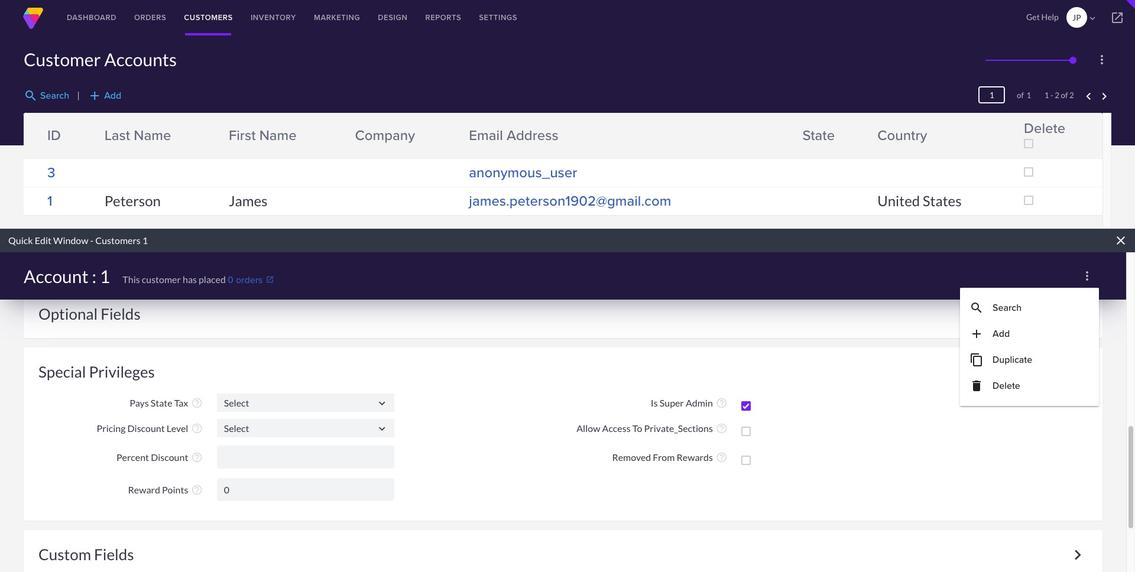 Task type: vqa. For each thing, say whether or not it's contained in the screenshot.
 corresponding to Email Address
yes



Task type: locate. For each thing, give the bounding box(es) containing it.
0 horizontal spatial 2
[[1055, 91, 1060, 100]]

2  link from the left
[[220, 128, 232, 139]]

1
[[1027, 91, 1032, 100], [1045, 91, 1050, 100], [47, 190, 52, 211], [142, 235, 148, 246]]

2  from the left
[[221, 128, 231, 139]]

name
[[134, 125, 171, 146], [259, 125, 297, 146]]






id element
[[24, 113, 99, 159]]

3  from the left
[[347, 135, 358, 145]]

  country
[[870, 125, 928, 146]]


[[1111, 11, 1125, 25]]

 for email
[[461, 135, 472, 145]]

 link for country
[[869, 128, 881, 139]]

 inside "  first name"
[[221, 128, 231, 139]]

6  from the left
[[870, 135, 880, 145]]

6  from the left
[[870, 128, 880, 139]]

state
[[803, 125, 835, 146]]

of left 1 - 2 of 2
[[1017, 91, 1024, 100]]

dashboard link
[[58, 0, 125, 35]]

1  from the left
[[96, 128, 107, 139]]

address
[[507, 125, 559, 146]]

5  link from the left
[[794, 128, 806, 139]]

3  from the left
[[347, 128, 358, 139]]

1 horizontal spatial -
[[1051, 91, 1054, 100]]

5  from the left
[[795, 128, 805, 139]]

4  from the left
[[461, 128, 472, 139]]

get help
[[1027, 12, 1059, 22]]

|
[[77, 90, 80, 101]]

3 link
[[47, 162, 55, 183]]

 inside   company
[[347, 128, 358, 139]]

 link for last
[[96, 135, 108, 145]]

- right of 1
[[1051, 91, 1054, 100]]

 inside   last name
[[96, 128, 107, 139]]

 link for state
[[794, 135, 806, 145]]

more_vert
[[1096, 53, 1110, 67]]

0 horizontal spatial name
[[134, 125, 171, 146]]

name right last
[[134, 125, 171, 146]]

 inside   state
[[795, 135, 805, 145]]

1 down 3 link
[[47, 190, 52, 211]]

mode_editedit









last name element
[[99, 113, 223, 159]]

 link for country
[[869, 135, 881, 145]]

design
[[378, 12, 408, 23]]

help
[[1042, 12, 1059, 22]]

3  link from the left
[[346, 128, 358, 139]]

6  link from the left
[[869, 135, 881, 145]]

customers right orders
[[184, 12, 233, 23]]

4  from the left
[[461, 135, 472, 145]]

search
[[24, 89, 38, 103]]

quick edit window - customers 1
[[8, 235, 148, 246]]

2 name from the left
[[259, 125, 297, 146]]

 link
[[96, 128, 108, 139], [220, 128, 232, 139], [346, 128, 358, 139], [460, 128, 472, 139], [794, 128, 806, 139], [869, 128, 881, 139]]

1 horizontal spatial of
[[1062, 91, 1069, 100]]

2 of from the left
[[1062, 91, 1069, 100]]

2
[[1055, 91, 1060, 100], [1070, 91, 1075, 100]]

reports
[[426, 12, 462, 23]]

country link
[[878, 125, 928, 146]]

of
[[1017, 91, 1024, 100], [1062, 91, 1069, 100]]

id link
[[47, 125, 61, 146]]

1  from the left
[[96, 135, 107, 145]]

inventory
[[251, 12, 296, 23]]

 inside "  first name"
[[221, 135, 231, 145]]

 for country
[[870, 135, 880, 145]]

 inside   country
[[870, 128, 880, 139]]

4  link from the left
[[460, 128, 472, 139]]

mode_editedit









first name element
[[223, 113, 349, 159]]

customers
[[184, 12, 233, 23], [95, 235, 141, 246]]

5  link from the left
[[794, 135, 806, 145]]

 inside   email address
[[461, 128, 472, 139]]

  email address
[[461, 125, 559, 146]]

2  from the left
[[221, 135, 231, 145]]

more_vert button
[[1093, 50, 1112, 69]]

add add
[[88, 89, 121, 103]]

  first name
[[221, 125, 297, 146]]

1  link from the left
[[96, 128, 108, 139]]

1  link from the left
[[96, 135, 108, 145]]

2  link from the left
[[220, 135, 232, 145]]

  company
[[347, 125, 415, 146]]

 for first
[[221, 135, 231, 145]]

last name link
[[105, 125, 171, 146]]

get
[[1027, 12, 1040, 22]]

mode_editedit









country element
[[872, 113, 1019, 159]]

1 right of 1
[[1045, 91, 1050, 100]]

0 horizontal spatial customers
[[95, 235, 141, 246]]

 for first
[[221, 128, 231, 139]]

peterson
[[105, 192, 161, 209]]

customers down 'peterson'
[[95, 235, 141, 246]]

0 vertical spatial -
[[1051, 91, 1054, 100]]

1 2 from the left
[[1055, 91, 1060, 100]]

1 name from the left
[[134, 125, 171, 146]]

add
[[88, 89, 102, 103]]

name right first
[[259, 125, 297, 146]]

- right "window"
[[90, 235, 94, 246]]

of left keyboard_arrow_left
[[1062, 91, 1069, 100]]

 inside   last name
[[96, 135, 107, 145]]

-
[[1051, 91, 1054, 100], [90, 235, 94, 246]]

1 - 2 of 2
[[1045, 91, 1075, 100]]

 link
[[96, 135, 108, 145], [220, 135, 232, 145], [346, 135, 358, 145], [460, 135, 472, 145], [794, 135, 806, 145], [869, 135, 881, 145]]

0 horizontal spatial of
[[1017, 91, 1024, 100]]


[[96, 128, 107, 139], [221, 128, 231, 139], [347, 128, 358, 139], [461, 128, 472, 139], [795, 128, 805, 139], [870, 128, 880, 139]]

None text field
[[979, 86, 1006, 104]]

 link for company
[[346, 128, 358, 139]]

1 horizontal spatial name
[[259, 125, 297, 146]]

1 vertical spatial -
[[90, 235, 94, 246]]

 inside   email address
[[461, 135, 472, 145]]

 inside   company
[[347, 135, 358, 145]]

 inside   state
[[795, 128, 805, 139]]

  state
[[795, 125, 835, 146]]


[[1088, 13, 1098, 24]]

 for email
[[461, 128, 472, 139]]

name for last name
[[134, 125, 171, 146]]

3  link from the left
[[346, 135, 358, 145]]

delete element
[[1019, 113, 1103, 159]]

 inside   country
[[870, 135, 880, 145]]

6  link from the left
[[869, 128, 881, 139]]

5  from the left
[[795, 135, 805, 145]]

1 horizontal spatial customers
[[184, 12, 233, 23]]

1 horizontal spatial 2
[[1070, 91, 1075, 100]]


[[96, 135, 107, 145], [221, 135, 231, 145], [347, 135, 358, 145], [461, 135, 472, 145], [795, 135, 805, 145], [870, 135, 880, 145]]

 link for last
[[96, 128, 108, 139]]

delete
[[1025, 118, 1066, 138]]

quick
[[8, 235, 33, 246]]

4  link from the left
[[460, 135, 472, 145]]

 for last
[[96, 135, 107, 145]]



Task type: describe. For each thing, give the bounding box(es) containing it.
1 down 'peterson'
[[142, 235, 148, 246]]

state link
[[803, 125, 835, 146]]

keyboard_arrow_right
[[1098, 89, 1112, 103]]

email address link
[[469, 125, 559, 146]]

last
[[105, 125, 130, 146]]

1 link
[[47, 190, 52, 211]]

keyboard_arrow_left link
[[1082, 89, 1096, 103]]

country
[[878, 125, 928, 146]]

accounts
[[104, 49, 177, 70]]

id
[[47, 125, 61, 146]]

1 of from the left
[[1017, 91, 1024, 100]]

james.peterson1902@gmail.com
[[469, 190, 672, 211]]

 for company
[[347, 135, 358, 145]]

mode_editedit









state element
[[797, 113, 872, 159]]

of 1
[[1009, 91, 1032, 100]]

orders
[[134, 12, 166, 23]]

 for last
[[96, 128, 107, 139]]

0 vertical spatial customers
[[184, 12, 233, 23]]

1 vertical spatial customers
[[95, 235, 141, 246]]

edit
[[35, 235, 51, 246]]

 link for company
[[346, 135, 358, 145]]

settings
[[479, 12, 518, 23]]

 link
[[1100, 0, 1136, 35]]

clear
[[1114, 234, 1129, 248]]

states
[[923, 192, 962, 209]]

window
[[53, 235, 88, 246]]

dashboard
[[67, 12, 117, 23]]

email
[[469, 125, 503, 146]]

first
[[229, 125, 256, 146]]

 for state
[[795, 128, 805, 139]]

keyboard_arrow_left
[[1082, 89, 1096, 103]]

keyboard_arrow_right link
[[1098, 89, 1112, 103]]

anonymous_user
[[469, 162, 578, 183]]

mode_editedit









company element
[[349, 113, 463, 159]]

search
[[40, 89, 69, 103]]

search search
[[24, 89, 69, 103]]

keyboard_arrow_left keyboard_arrow_right
[[1082, 89, 1112, 103]]

 for state
[[795, 135, 805, 145]]

anonymous_user link
[[469, 162, 578, 183]]

 for company
[[347, 128, 358, 139]]

marketing
[[314, 12, 360, 23]]

customer accounts
[[24, 49, 177, 70]]

3
[[47, 162, 55, 183]]

james
[[229, 192, 268, 209]]

united
[[878, 192, 921, 209]]

add
[[104, 89, 121, 103]]

 link for first
[[220, 135, 232, 145]]

1 left 1 - 2 of 2
[[1027, 91, 1032, 100]]

0 horizontal spatial -
[[90, 235, 94, 246]]

 link for state
[[794, 128, 806, 139]]

james.peterson1902@gmail.com link
[[469, 190, 672, 211]]

 link for email
[[460, 135, 472, 145]]

jp
[[1073, 12, 1082, 22]]

customer
[[24, 49, 101, 70]]

 link for first
[[220, 128, 232, 139]]

company link
[[355, 125, 415, 146]]

first name link
[[229, 125, 297, 146]]

company
[[355, 125, 415, 146]]

  last name
[[96, 125, 171, 146]]

 link for email
[[460, 128, 472, 139]]

2 2 from the left
[[1070, 91, 1075, 100]]

name for first name
[[259, 125, 297, 146]]

mode_editedit









email address element
[[463, 113, 797, 159]]

 for country
[[870, 128, 880, 139]]

united states
[[878, 192, 962, 209]]



